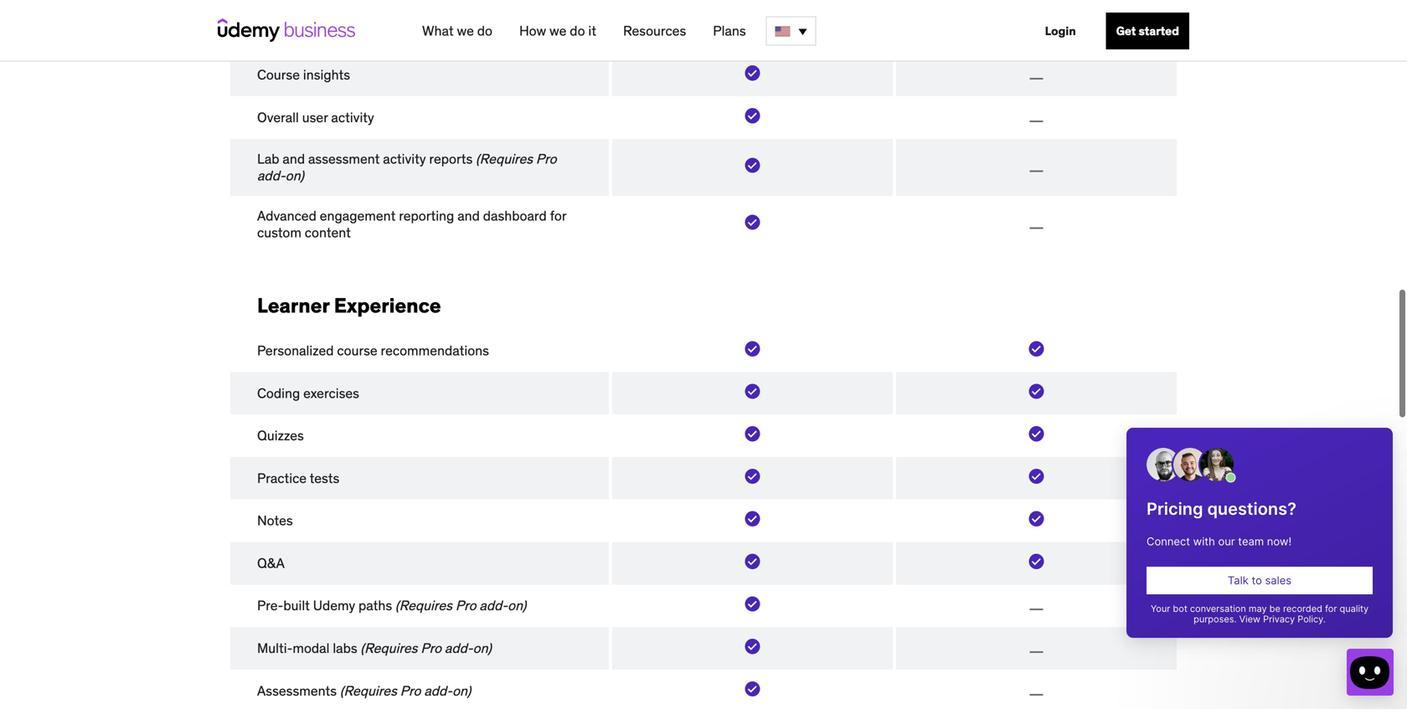 Task type: vqa. For each thing, say whether or not it's contained in the screenshot.
'Overall'
yes



Task type: describe. For each thing, give the bounding box(es) containing it.
plans
[[713, 22, 746, 39]]

pro inside "(requires pro add-on)"
[[536, 150, 557, 167]]

overall
[[257, 109, 299, 126]]

multi-
[[257, 640, 293, 657]]

0 vertical spatial activity
[[331, 109, 374, 126]]

get
[[1116, 23, 1136, 39]]

notes
[[257, 512, 293, 530]]

login button
[[1035, 13, 1086, 49]]

started
[[1139, 23, 1179, 39]]

paths
[[359, 597, 392, 615]]

tests
[[310, 470, 339, 487]]

skill
[[257, 24, 283, 41]]

how
[[519, 22, 546, 39]]

for
[[550, 207, 566, 224]]

insights for course insights
[[303, 66, 350, 83]]

(requires right paths
[[395, 597, 452, 615]]

we for how
[[550, 22, 567, 39]]

what we do
[[422, 22, 492, 39]]

labs
[[333, 640, 357, 657]]

how we do it
[[519, 22, 596, 39]]

built
[[283, 597, 310, 615]]

lab
[[257, 150, 279, 167]]

course insights
[[257, 66, 350, 83]]

plans button
[[706, 16, 753, 46]]

advanced
[[257, 207, 316, 224]]

learner
[[257, 293, 330, 318]]

coding exercises
[[257, 385, 359, 402]]

(requires pro add-on)
[[257, 150, 557, 184]]

do for what we do
[[477, 22, 492, 39]]

it
[[588, 22, 596, 39]]

overall user activity
[[257, 109, 374, 126]]

(requires down multi-modal labs (requires pro add-on)
[[340, 683, 397, 700]]

quizzes
[[257, 427, 304, 444]]



Task type: locate. For each thing, give the bounding box(es) containing it.
resources button
[[616, 16, 693, 46]]

1 vertical spatial activity
[[383, 150, 426, 167]]

add-
[[257, 167, 285, 184], [479, 597, 508, 615], [445, 640, 473, 657], [424, 683, 452, 700]]

how we do it button
[[513, 16, 603, 46]]

insights for skill insights
[[286, 24, 333, 41]]

assessments
[[257, 683, 337, 700]]

insights
[[286, 24, 333, 41], [303, 66, 350, 83]]

1 horizontal spatial and
[[458, 207, 480, 224]]

course
[[257, 66, 300, 83]]

and
[[283, 150, 305, 167], [458, 207, 480, 224]]

pre-
[[257, 597, 283, 615]]

learner experience
[[257, 293, 441, 318]]

on)
[[285, 167, 304, 184], [508, 597, 526, 615], [473, 640, 492, 657], [452, 683, 471, 700]]

lab and assessment activity reports
[[257, 150, 476, 167]]

login
[[1045, 23, 1076, 39]]

course
[[337, 342, 378, 359]]

and right reporting
[[458, 207, 480, 224]]

0 horizontal spatial do
[[477, 22, 492, 39]]

practice tests
[[257, 470, 339, 487]]

do
[[477, 22, 492, 39], [570, 22, 585, 39]]

(requires inside "(requires pro add-on)"
[[476, 150, 533, 167]]

assessment
[[308, 150, 380, 167]]

menu navigation
[[409, 0, 1189, 62]]

1 horizontal spatial we
[[550, 22, 567, 39]]

dashboard
[[483, 207, 547, 224]]

modal
[[293, 640, 330, 657]]

multi-modal labs (requires pro add-on)
[[257, 640, 492, 657]]

get started link
[[1106, 13, 1189, 49]]

coding
[[257, 385, 300, 402]]

what
[[422, 22, 454, 39]]

0 vertical spatial insights
[[286, 24, 333, 41]]

personalized
[[257, 342, 334, 359]]

reporting
[[399, 207, 454, 224]]

skill insights
[[257, 24, 333, 41]]

pre-built udemy paths (requires pro add-on)
[[257, 597, 526, 615]]

udemy
[[313, 597, 355, 615]]

we right the 'how'
[[550, 22, 567, 39]]

resources
[[623, 22, 686, 39]]

1 horizontal spatial activity
[[383, 150, 426, 167]]

activity left "reports"
[[383, 150, 426, 167]]

1 vertical spatial insights
[[303, 66, 350, 83]]

get started
[[1116, 23, 1179, 39]]

do right "what"
[[477, 22, 492, 39]]

1 we from the left
[[457, 22, 474, 39]]

insights right skill at top
[[286, 24, 333, 41]]

we
[[457, 22, 474, 39], [550, 22, 567, 39]]

1 horizontal spatial do
[[570, 22, 585, 39]]

reports
[[429, 150, 473, 167]]

assessments (requires pro add-on)
[[257, 683, 471, 700]]

what we do button
[[415, 16, 499, 46]]

on) inside "(requires pro add-on)"
[[285, 167, 304, 184]]

content
[[305, 224, 351, 241]]

recommendations
[[381, 342, 489, 359]]

1 do from the left
[[477, 22, 492, 39]]

0 vertical spatial and
[[283, 150, 305, 167]]

and right lab
[[283, 150, 305, 167]]

0 horizontal spatial activity
[[331, 109, 374, 126]]

and inside advanced engagement reporting and dashboard for custom content
[[458, 207, 480, 224]]

(requires
[[476, 150, 533, 167], [395, 597, 452, 615], [361, 640, 418, 657], [340, 683, 397, 700]]

do for how we do it
[[570, 22, 585, 39]]

pro
[[536, 150, 557, 167], [456, 597, 476, 615], [421, 640, 441, 657], [400, 683, 421, 700]]

we right "what"
[[457, 22, 474, 39]]

add- inside "(requires pro add-on)"
[[257, 167, 285, 184]]

2 we from the left
[[550, 22, 567, 39]]

0 horizontal spatial and
[[283, 150, 305, 167]]

(requires right "reports"
[[476, 150, 533, 167]]

custom
[[257, 224, 301, 241]]

personalized course recommendations
[[257, 342, 489, 359]]

activity right user
[[331, 109, 374, 126]]

advanced engagement reporting and dashboard for custom content
[[257, 207, 566, 241]]

udemy business image
[[218, 18, 355, 42]]

user
[[302, 109, 328, 126]]

engagement
[[320, 207, 396, 224]]

(requires down pre-built udemy paths (requires pro add-on) at left bottom
[[361, 640, 418, 657]]

q&a
[[257, 555, 285, 572]]

insights up overall user activity
[[303, 66, 350, 83]]

experience
[[334, 293, 441, 318]]

1 vertical spatial and
[[458, 207, 480, 224]]

0 horizontal spatial we
[[457, 22, 474, 39]]

practice
[[257, 470, 307, 487]]

exercises
[[303, 385, 359, 402]]

we for what
[[457, 22, 474, 39]]

do left it
[[570, 22, 585, 39]]

activity
[[331, 109, 374, 126], [383, 150, 426, 167]]

2 do from the left
[[570, 22, 585, 39]]



